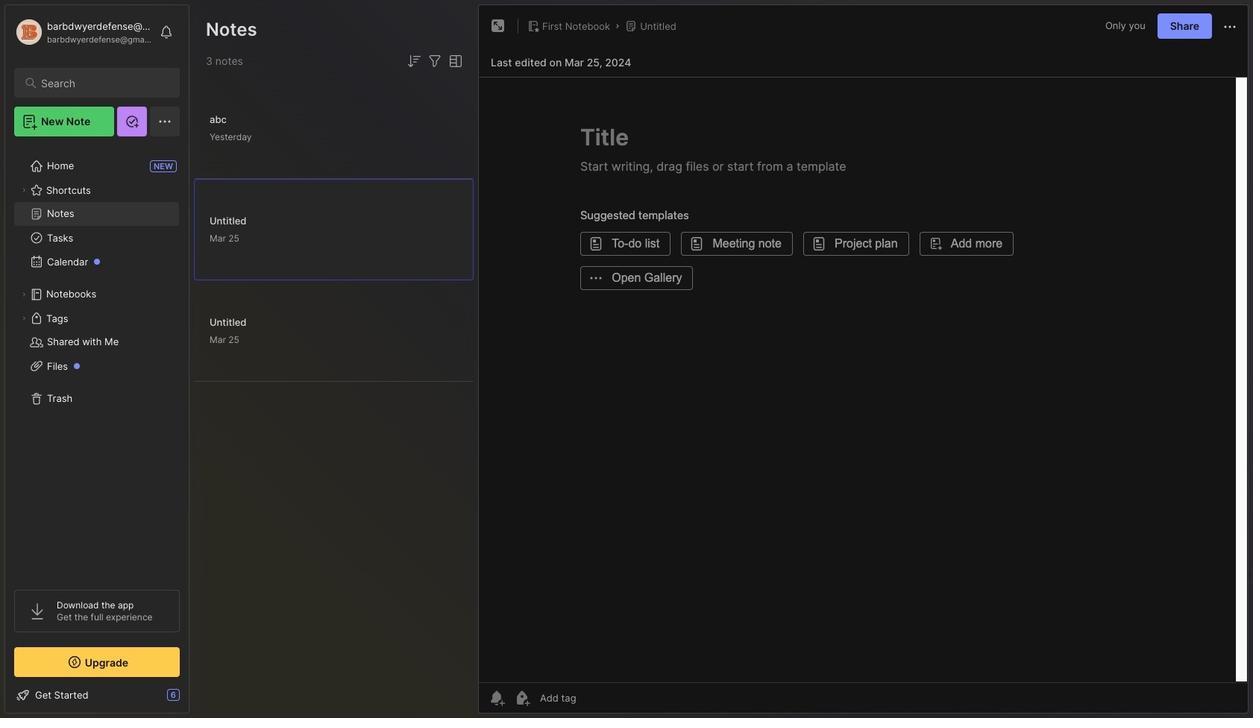 Task type: locate. For each thing, give the bounding box(es) containing it.
more actions image
[[1221, 18, 1239, 36]]

none search field inside main element
[[41, 74, 166, 92]]

tree
[[5, 145, 189, 577]]

main element
[[0, 0, 194, 718]]

Account field
[[14, 17, 152, 47]]

tree inside main element
[[5, 145, 189, 577]]

Note Editor text field
[[479, 77, 1248, 683]]

add filters image
[[426, 52, 444, 70]]

None search field
[[41, 74, 166, 92]]



Task type: vqa. For each thing, say whether or not it's contained in the screenshot.
More actions 'field'
yes



Task type: describe. For each thing, give the bounding box(es) containing it.
add a reminder image
[[488, 689, 506, 707]]

expand notebooks image
[[19, 290, 28, 299]]

Search text field
[[41, 76, 166, 90]]

Sort options field
[[405, 52, 423, 70]]

expand tags image
[[19, 314, 28, 323]]

Add tag field
[[539, 692, 651, 705]]

click to collapse image
[[188, 691, 200, 709]]

Add filters field
[[426, 52, 444, 70]]

View options field
[[444, 52, 465, 70]]

add tag image
[[513, 689, 531, 707]]

Help and Learning task checklist field
[[5, 683, 189, 707]]

expand note image
[[489, 17, 507, 35]]

More actions field
[[1221, 17, 1239, 36]]

note window element
[[478, 4, 1249, 718]]



